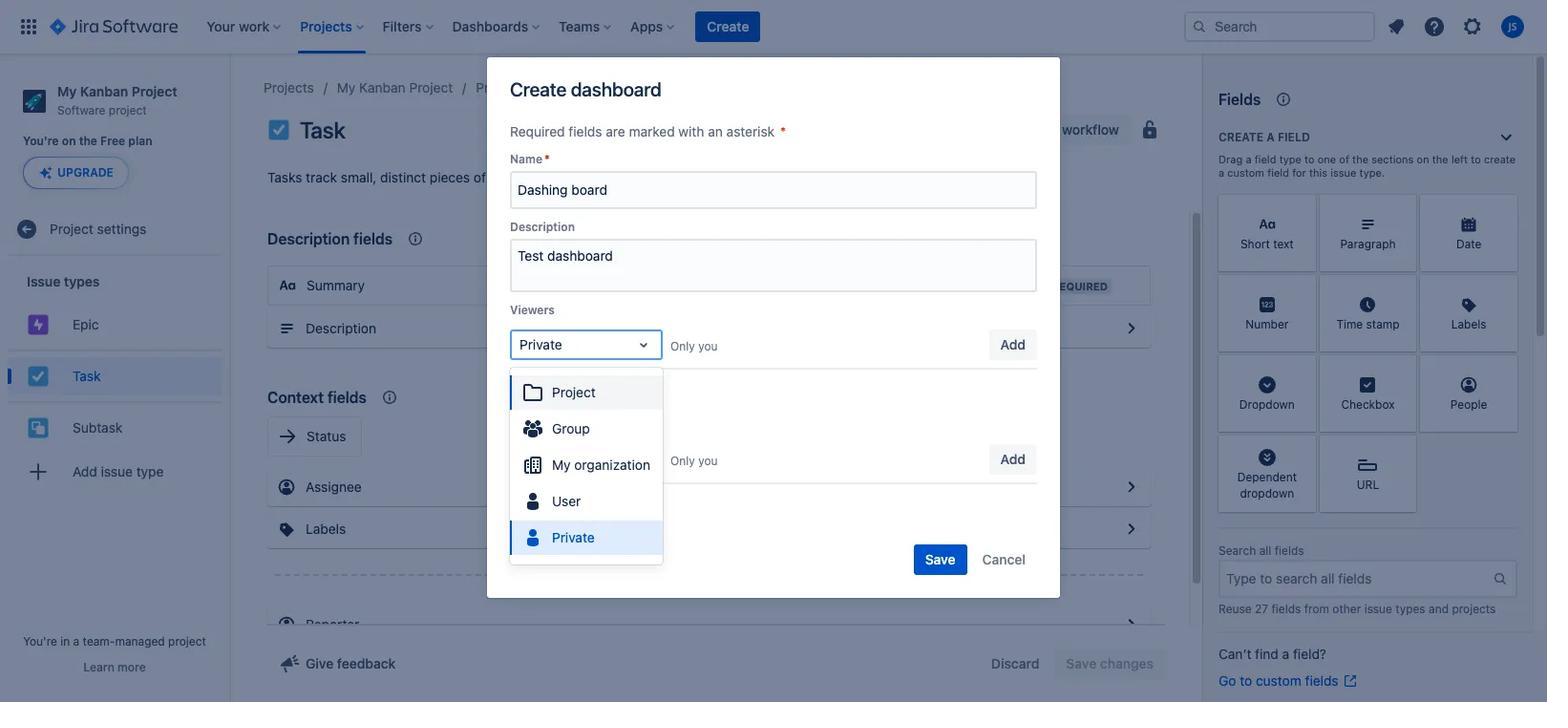 Task type: vqa. For each thing, say whether or not it's contained in the screenshot.


Task type: describe. For each thing, give the bounding box(es) containing it.
27
[[1255, 602, 1269, 616]]

time
[[1337, 318, 1363, 332]]

this
[[1309, 166, 1328, 179]]

open field configuration image for summary
[[1120, 317, 1143, 340]]

in
[[60, 634, 70, 649]]

reporter
[[306, 616, 359, 632]]

reuse
[[1219, 602, 1252, 616]]

Description text field
[[510, 239, 1037, 292]]

number
[[1246, 318, 1289, 332]]

dependent dropdown
[[1238, 470, 1297, 501]]

you for editors
[[698, 454, 718, 468]]

upgrade button
[[24, 158, 128, 188]]

labels button
[[267, 510, 1151, 548]]

issue for the issue types link
[[596, 79, 628, 96]]

search all fields
[[1219, 544, 1304, 558]]

0 vertical spatial project settings
[[476, 79, 573, 96]]

open field configuration image inside reporter button
[[1120, 613, 1143, 636]]

issue inside drag a field type to one of the sections on the left to create a custom field for this issue type.
[[1331, 166, 1357, 179]]

0 horizontal spatial to
[[1240, 672, 1252, 689]]

task group
[[8, 350, 222, 401]]

epic
[[73, 316, 99, 332]]

open field configuration image
[[1120, 476, 1143, 499]]

sections
[[1372, 153, 1414, 165]]

create dashboard
[[510, 78, 662, 100]]

task inside group
[[73, 368, 101, 384]]

small,
[[341, 169, 377, 185]]

find
[[1255, 646, 1279, 662]]

work.
[[490, 169, 523, 185]]

dropdown
[[1240, 486, 1294, 501]]

paragraph
[[1341, 237, 1396, 252]]

required for required fields are marked with an asterisk *
[[510, 123, 565, 139]]

can't
[[1219, 646, 1252, 662]]

short text
[[1241, 237, 1294, 252]]

description button
[[267, 309, 1151, 348]]

dependent
[[1238, 470, 1297, 484]]

an
[[708, 123, 723, 139]]

fields left more information about the context fields image
[[353, 230, 393, 247]]

only for editors
[[671, 454, 695, 468]]

marked
[[629, 123, 675, 139]]

create
[[1484, 153, 1516, 165]]

add inside 'button'
[[73, 463, 97, 479]]

group
[[552, 420, 590, 436]]

description down work.
[[510, 220, 575, 234]]

dropdown
[[1240, 398, 1295, 412]]

create for create
[[707, 18, 749, 34]]

other
[[1333, 602, 1361, 616]]

give feedback
[[306, 655, 396, 671]]

projects link
[[264, 76, 314, 99]]

date
[[1457, 237, 1482, 252]]

context
[[267, 389, 324, 406]]

pieces
[[430, 169, 470, 185]]

summary
[[307, 277, 365, 293]]

cancel
[[982, 551, 1026, 567]]

fields right the '27' in the bottom of the page
[[1272, 602, 1301, 616]]

feedback
[[337, 655, 396, 671]]

viewers
[[510, 303, 555, 317]]

field?
[[1293, 646, 1327, 662]]

1 vertical spatial of
[[474, 169, 486, 185]]

1 horizontal spatial *
[[780, 123, 786, 139]]

private up the group
[[544, 383, 587, 400]]

this link will be opened in a new tab image
[[1343, 673, 1358, 689]]

task link
[[8, 358, 222, 396]]

my for my kanban project
[[337, 79, 356, 96]]

a down more information about the fields icon
[[1267, 130, 1275, 144]]

group containing issue types
[[8, 256, 222, 503]]

go
[[1219, 672, 1236, 689]]

2 horizontal spatial the
[[1433, 153, 1449, 165]]

people
[[1451, 398, 1488, 412]]

reporter button
[[267, 606, 1151, 644]]

private down viewers
[[520, 336, 562, 352]]

you for viewers
[[698, 339, 718, 353]]

search
[[1219, 544, 1256, 558]]

free
[[100, 134, 125, 148]]

required for required
[[1052, 280, 1108, 292]]

name
[[510, 152, 543, 166]]

epic link
[[8, 306, 222, 344]]

private down my organization
[[544, 498, 587, 514]]

status
[[307, 428, 346, 444]]

fields left more information about the context fields icon
[[327, 389, 367, 406]]

Type to search all fields text field
[[1221, 562, 1493, 596]]

go to custom fields link
[[1219, 671, 1358, 691]]

and
[[1429, 602, 1449, 616]]

time stamp
[[1337, 318, 1400, 332]]

learn more button
[[83, 660, 146, 675]]

only you for viewers
[[671, 339, 718, 353]]

only for viewers
[[671, 339, 695, 353]]

fields
[[1219, 91, 1261, 108]]

project inside my kanban project link
[[409, 79, 453, 96]]

you're in a team-managed project
[[23, 634, 206, 649]]

context fields
[[267, 389, 367, 406]]

fields right all
[[1275, 544, 1304, 558]]

issue type icon image
[[267, 118, 290, 141]]

my kanban project
[[337, 79, 453, 96]]

of inside drag a field type to one of the sections on the left to create a custom field for this issue type.
[[1339, 153, 1350, 165]]

learn more
[[83, 660, 146, 674]]

2 horizontal spatial types
[[1396, 602, 1426, 616]]

1 horizontal spatial the
[[1353, 153, 1369, 165]]

project up the group
[[552, 384, 596, 400]]

assignee button
[[267, 468, 1151, 506]]

type.
[[1360, 166, 1385, 179]]

team-
[[83, 634, 115, 649]]

fields left this link will be opened in a new tab image
[[1305, 672, 1339, 689]]

name *
[[510, 152, 550, 166]]

my for my kanban project software project
[[57, 83, 77, 99]]

are
[[606, 123, 625, 139]]

0 vertical spatial labels
[[1452, 318, 1487, 332]]

edit
[[1034, 121, 1059, 138]]

all
[[1260, 544, 1272, 558]]

editors
[[510, 417, 550, 432]]

left
[[1452, 153, 1468, 165]]

more information about the fields image
[[1273, 88, 1295, 111]]

drag a field type to one of the sections on the left to create a custom field for this issue type.
[[1219, 153, 1516, 179]]

a right find
[[1282, 646, 1290, 662]]

managed
[[115, 634, 165, 649]]

for
[[1292, 166, 1306, 179]]

field for create
[[1278, 130, 1310, 144]]

edit workflow
[[1034, 121, 1119, 138]]

create for create a field
[[1219, 130, 1264, 144]]

add button for viewers
[[989, 330, 1037, 360]]

2 open image from the top
[[632, 448, 655, 471]]

short
[[1241, 237, 1270, 252]]

0 vertical spatial task
[[300, 117, 345, 143]]

more
[[118, 660, 146, 674]]

subtask link
[[8, 409, 222, 447]]

save
[[925, 551, 956, 567]]

open field configuration image for assignee
[[1120, 518, 1143, 541]]



Task type: locate. For each thing, give the bounding box(es) containing it.
kanban inside my kanban project software project
[[80, 83, 128, 99]]

my kanban project link
[[337, 76, 453, 99]]

0 horizontal spatial project
[[109, 103, 147, 117]]

0 vertical spatial open image
[[632, 333, 655, 356]]

0 vertical spatial settings
[[523, 79, 573, 96]]

to right left
[[1471, 153, 1481, 165]]

issue types up epic
[[27, 273, 100, 289]]

settings down upgrade
[[97, 221, 146, 237]]

* right name at the top of page
[[544, 152, 550, 166]]

projects
[[1452, 602, 1496, 616]]

0 vertical spatial type
[[1280, 153, 1302, 165]]

0 vertical spatial issue types
[[596, 79, 666, 96]]

type
[[1280, 153, 1302, 165], [136, 463, 164, 479]]

kanban up software
[[80, 83, 128, 99]]

project down upgrade button
[[50, 221, 93, 237]]

on inside drag a field type to one of the sections on the left to create a custom field for this issue type.
[[1417, 153, 1430, 165]]

1 open field configuration image from the top
[[1120, 317, 1143, 340]]

0 vertical spatial add button
[[989, 330, 1037, 360]]

issue down one
[[1331, 166, 1357, 179]]

type down subtask link
[[136, 463, 164, 479]]

0 horizontal spatial issue
[[27, 273, 61, 289]]

issue types inside group
[[27, 273, 100, 289]]

description up summary
[[267, 230, 350, 247]]

2 add button from the top
[[989, 444, 1037, 475]]

open field configuration image inside labels button
[[1120, 518, 1143, 541]]

issue inside 'button'
[[101, 463, 133, 479]]

kanban up tasks track small, distinct pieces of work.
[[359, 79, 406, 96]]

0 vertical spatial open field configuration image
[[1120, 317, 1143, 340]]

issue down subtask link
[[101, 463, 133, 479]]

1 horizontal spatial project settings link
[[476, 76, 573, 99]]

0 horizontal spatial task
[[73, 368, 101, 384]]

1 vertical spatial on
[[1417, 153, 1430, 165]]

project up plan
[[132, 83, 177, 99]]

you're left in at left bottom
[[23, 634, 57, 649]]

a right drag
[[1246, 153, 1252, 165]]

1 horizontal spatial required
[[1052, 280, 1108, 292]]

with
[[679, 123, 704, 139]]

1 open image from the top
[[632, 333, 655, 356]]

0 vertical spatial on
[[62, 134, 76, 148]]

0 horizontal spatial on
[[62, 134, 76, 148]]

description down summary
[[306, 320, 376, 336]]

open field configuration image
[[1120, 317, 1143, 340], [1120, 518, 1143, 541], [1120, 613, 1143, 636]]

to right go
[[1240, 672, 1252, 689]]

task
[[300, 117, 345, 143], [73, 368, 101, 384]]

add for viewers
[[1001, 336, 1026, 352]]

0 vertical spatial issue
[[1331, 166, 1357, 179]]

0 horizontal spatial the
[[79, 134, 97, 148]]

discard button
[[980, 649, 1051, 679]]

2 vertical spatial types
[[1396, 602, 1426, 616]]

1 horizontal spatial issue
[[596, 79, 628, 96]]

add for editors
[[1001, 451, 1026, 467]]

project inside my kanban project software project
[[109, 103, 147, 117]]

type inside drag a field type to one of the sections on the left to create a custom field for this issue type.
[[1280, 153, 1302, 165]]

fields left are
[[569, 123, 602, 139]]

open field configuration image inside description "button"
[[1120, 317, 1143, 340]]

on right sections
[[1417, 153, 1430, 165]]

1 vertical spatial type
[[136, 463, 164, 479]]

project inside my kanban project software project
[[132, 83, 177, 99]]

None field
[[512, 173, 1035, 207]]

you
[[698, 339, 718, 353], [698, 454, 718, 468]]

0 vertical spatial only you
[[671, 339, 718, 353]]

1 horizontal spatial settings
[[523, 79, 573, 96]]

0 vertical spatial of
[[1339, 153, 1350, 165]]

you're up upgrade button
[[23, 134, 59, 148]]

1 vertical spatial issue types
[[27, 273, 100, 289]]

custom down can't find a field?
[[1256, 672, 1302, 689]]

custom down drag
[[1228, 166, 1265, 179]]

1 vertical spatial add button
[[989, 444, 1037, 475]]

2 horizontal spatial to
[[1471, 153, 1481, 165]]

1 vertical spatial create
[[510, 78, 567, 100]]

1 vertical spatial project settings
[[50, 221, 146, 237]]

types
[[631, 79, 666, 96], [64, 273, 100, 289], [1396, 602, 1426, 616]]

1 vertical spatial field
[[1255, 153, 1277, 165]]

2 only you from the top
[[671, 454, 718, 468]]

issue types up are
[[596, 79, 666, 96]]

create banner
[[0, 0, 1547, 53]]

Viewers text field
[[520, 335, 523, 354]]

0 horizontal spatial labels
[[306, 521, 346, 537]]

issue up epic link
[[27, 273, 61, 289]]

3 open field configuration image from the top
[[1120, 613, 1143, 636]]

save button
[[914, 544, 967, 575]]

1 vertical spatial issue
[[101, 463, 133, 479]]

project settings link up name at the top of page
[[476, 76, 573, 99]]

my for my organization
[[552, 457, 571, 473]]

primary element
[[11, 0, 1184, 53]]

more information about the context fields image
[[404, 227, 427, 250]]

project up name at the top of page
[[476, 79, 520, 96]]

project settings down upgrade
[[50, 221, 146, 237]]

description fields
[[267, 230, 393, 247]]

0 horizontal spatial type
[[136, 463, 164, 479]]

1 you're from the top
[[23, 134, 59, 148]]

2 horizontal spatial my
[[552, 457, 571, 473]]

2 horizontal spatial create
[[1219, 130, 1264, 144]]

field for drag
[[1255, 153, 1277, 165]]

*
[[780, 123, 786, 139], [544, 152, 550, 166]]

create button
[[696, 11, 761, 42]]

my up user
[[552, 457, 571, 473]]

on
[[62, 134, 76, 148], [1417, 153, 1430, 165]]

1 horizontal spatial types
[[631, 79, 666, 96]]

the up type.
[[1353, 153, 1369, 165]]

1 vertical spatial you're
[[23, 634, 57, 649]]

you're for you're in a team-managed project
[[23, 634, 57, 649]]

add issue type image
[[27, 461, 50, 484]]

1 vertical spatial required
[[1052, 280, 1108, 292]]

field up for at right
[[1278, 130, 1310, 144]]

1 horizontal spatial my
[[337, 79, 356, 96]]

1 add button from the top
[[989, 330, 1037, 360]]

0 vertical spatial required
[[510, 123, 565, 139]]

1 vertical spatial only
[[671, 454, 695, 468]]

type up for at right
[[1280, 153, 1302, 165]]

issue types for the issue types link
[[596, 79, 666, 96]]

track
[[306, 169, 337, 185]]

1 vertical spatial settings
[[97, 221, 146, 237]]

only you for editors
[[671, 454, 718, 468]]

give feedback button
[[267, 649, 407, 679]]

0 horizontal spatial issue
[[101, 463, 133, 479]]

project
[[409, 79, 453, 96], [476, 79, 520, 96], [132, 83, 177, 99], [50, 221, 93, 237], [552, 384, 596, 400]]

field left for at right
[[1268, 166, 1289, 179]]

add button for editors
[[989, 444, 1037, 475]]

to up 'this'
[[1305, 153, 1315, 165]]

0 horizontal spatial kanban
[[80, 83, 128, 99]]

types up required fields are marked with an asterisk *
[[631, 79, 666, 96]]

go to custom fields
[[1219, 672, 1339, 689]]

give
[[306, 655, 334, 671]]

1 horizontal spatial type
[[1280, 153, 1302, 165]]

description inside "button"
[[306, 320, 376, 336]]

private down the group
[[550, 451, 593, 467]]

cancel button
[[971, 544, 1037, 575]]

project settings
[[476, 79, 573, 96], [50, 221, 146, 237]]

1 vertical spatial labels
[[306, 521, 346, 537]]

field down create a field
[[1255, 153, 1277, 165]]

issue types link
[[596, 76, 666, 99]]

create inside button
[[707, 18, 749, 34]]

can't find a field?
[[1219, 646, 1327, 662]]

issue
[[596, 79, 628, 96], [27, 273, 61, 289]]

2 only from the top
[[671, 454, 695, 468]]

add
[[1001, 336, 1026, 352], [1001, 451, 1026, 467], [73, 463, 97, 479]]

the left the free
[[79, 134, 97, 148]]

1 only from the top
[[671, 339, 695, 353]]

discard
[[991, 655, 1040, 671]]

dashboard
[[571, 78, 662, 100]]

required
[[510, 123, 565, 139], [1052, 280, 1108, 292]]

1 vertical spatial open field configuration image
[[1120, 518, 1143, 541]]

kanban for my kanban project
[[359, 79, 406, 96]]

field
[[1278, 130, 1310, 144], [1255, 153, 1277, 165], [1268, 166, 1289, 179]]

1 vertical spatial *
[[544, 152, 550, 166]]

labels inside button
[[306, 521, 346, 537]]

1 horizontal spatial of
[[1339, 153, 1350, 165]]

issue types
[[596, 79, 666, 96], [27, 273, 100, 289]]

* right asterisk
[[780, 123, 786, 139]]

0 horizontal spatial issue types
[[27, 273, 100, 289]]

1 vertical spatial open image
[[632, 448, 655, 471]]

project settings up name at the top of page
[[476, 79, 573, 96]]

Search field
[[1184, 11, 1375, 42]]

1 vertical spatial task
[[73, 368, 101, 384]]

add button
[[989, 330, 1037, 360], [989, 444, 1037, 475]]

kanban for my kanban project software project
[[80, 83, 128, 99]]

1 horizontal spatial kanban
[[359, 79, 406, 96]]

workflow
[[1062, 121, 1119, 138]]

jira software image
[[50, 15, 178, 38], [50, 15, 178, 38]]

more information about the context fields image
[[378, 386, 401, 409]]

0 horizontal spatial *
[[544, 152, 550, 166]]

subtask
[[73, 419, 123, 435]]

2 you from the top
[[698, 454, 718, 468]]

a right in at left bottom
[[73, 634, 80, 649]]

user
[[552, 493, 581, 509]]

1 vertical spatial project settings link
[[8, 210, 222, 249]]

0 horizontal spatial of
[[474, 169, 486, 185]]

0 vertical spatial only
[[671, 339, 695, 353]]

distinct
[[380, 169, 426, 185]]

0 vertical spatial field
[[1278, 130, 1310, 144]]

my organization
[[552, 457, 651, 473]]

1 horizontal spatial labels
[[1452, 318, 1487, 332]]

my right projects
[[337, 79, 356, 96]]

you're for you're on the free plan
[[23, 134, 59, 148]]

on up upgrade button
[[62, 134, 76, 148]]

1 vertical spatial custom
[[1256, 672, 1302, 689]]

tasks track small, distinct pieces of work.
[[267, 169, 523, 185]]

required fields are marked with an asterisk *
[[510, 123, 786, 139]]

2 you're from the top
[[23, 634, 57, 649]]

issue types for group containing issue types
[[27, 273, 100, 289]]

my
[[337, 79, 356, 96], [57, 83, 77, 99], [552, 457, 571, 473]]

search image
[[1192, 19, 1207, 34]]

upgrade
[[57, 166, 114, 180]]

0 horizontal spatial required
[[510, 123, 565, 139]]

open image
[[632, 333, 655, 356], [632, 448, 655, 471]]

0 vertical spatial project
[[109, 103, 147, 117]]

my kanban project software project
[[57, 83, 177, 117]]

0 horizontal spatial my
[[57, 83, 77, 99]]

url
[[1357, 478, 1380, 492]]

checkbox
[[1341, 398, 1395, 412]]

1 vertical spatial only you
[[671, 454, 718, 468]]

labels up people
[[1452, 318, 1487, 332]]

1 vertical spatial project
[[168, 634, 206, 649]]

1 only you from the top
[[671, 339, 718, 353]]

type inside 'button'
[[136, 463, 164, 479]]

1 you from the top
[[698, 339, 718, 353]]

description
[[510, 220, 575, 234], [267, 230, 350, 247], [306, 320, 376, 336]]

0 vertical spatial you
[[698, 339, 718, 353]]

create a field
[[1219, 130, 1310, 144]]

1 horizontal spatial project settings
[[476, 79, 573, 96]]

1 horizontal spatial issue types
[[596, 79, 666, 96]]

of left work.
[[474, 169, 486, 185]]

2 open field configuration image from the top
[[1120, 518, 1143, 541]]

1 vertical spatial issue
[[27, 273, 61, 289]]

0 horizontal spatial project settings
[[50, 221, 146, 237]]

the
[[79, 134, 97, 148], [1353, 153, 1369, 165], [1433, 153, 1449, 165]]

task down epic
[[73, 368, 101, 384]]

0 vertical spatial you're
[[23, 134, 59, 148]]

1 horizontal spatial on
[[1417, 153, 1430, 165]]

2 vertical spatial field
[[1268, 166, 1289, 179]]

the left left
[[1433, 153, 1449, 165]]

2 horizontal spatial issue
[[1365, 602, 1393, 616]]

1 horizontal spatial project
[[168, 634, 206, 649]]

2 vertical spatial issue
[[1365, 602, 1393, 616]]

0 vertical spatial issue
[[596, 79, 628, 96]]

private down user
[[552, 529, 595, 545]]

add issue type button
[[8, 453, 222, 491]]

0 horizontal spatial types
[[64, 273, 100, 289]]

text
[[1273, 237, 1294, 252]]

stamp
[[1366, 318, 1400, 332]]

0 horizontal spatial project settings link
[[8, 210, 222, 249]]

custom inside drag a field type to one of the sections on the left to create a custom field for this issue type.
[[1228, 166, 1265, 179]]

types inside the issue types link
[[631, 79, 666, 96]]

0 horizontal spatial settings
[[97, 221, 146, 237]]

0 vertical spatial types
[[631, 79, 666, 96]]

labels down the assignee
[[306, 521, 346, 537]]

from
[[1305, 602, 1330, 616]]

organization
[[574, 457, 651, 473]]

no restrictions image
[[1139, 118, 1162, 141]]

to
[[1305, 153, 1315, 165], [1471, 153, 1481, 165], [1240, 672, 1252, 689]]

settings up name *
[[523, 79, 573, 96]]

1 horizontal spatial task
[[300, 117, 345, 143]]

only you
[[671, 339, 718, 353], [671, 454, 718, 468]]

group
[[8, 256, 222, 503]]

0 vertical spatial create
[[707, 18, 749, 34]]

issue for group containing issue types
[[27, 273, 61, 289]]

1 horizontal spatial to
[[1305, 153, 1315, 165]]

0 vertical spatial custom
[[1228, 166, 1265, 179]]

0 vertical spatial project settings link
[[476, 76, 573, 99]]

project right managed
[[168, 634, 206, 649]]

one
[[1318, 153, 1336, 165]]

issue inside group
[[27, 273, 61, 289]]

issue right other
[[1365, 602, 1393, 616]]

task right issue type icon
[[300, 117, 345, 143]]

1 horizontal spatial create
[[707, 18, 749, 34]]

project settings link down upgrade
[[8, 210, 222, 249]]

0 horizontal spatial create
[[510, 78, 567, 100]]

a
[[1267, 130, 1275, 144], [1246, 153, 1252, 165], [1219, 166, 1225, 179], [73, 634, 80, 649], [1282, 646, 1290, 662]]

1 horizontal spatial issue
[[1331, 166, 1357, 179]]

projects
[[264, 79, 314, 96]]

issue
[[1331, 166, 1357, 179], [101, 463, 133, 479], [1365, 602, 1393, 616]]

asterisk
[[727, 123, 775, 139]]

my up software
[[57, 83, 77, 99]]

issue up are
[[596, 79, 628, 96]]

edit workflow button
[[1004, 115, 1131, 145]]

2 vertical spatial open field configuration image
[[1120, 613, 1143, 636]]

of right one
[[1339, 153, 1350, 165]]

2 vertical spatial create
[[1219, 130, 1264, 144]]

project up plan
[[109, 103, 147, 117]]

a down drag
[[1219, 166, 1225, 179]]

my inside my kanban project software project
[[57, 83, 77, 99]]

project up pieces
[[409, 79, 453, 96]]

create for create dashboard
[[510, 78, 567, 100]]

types left the and
[[1396, 602, 1426, 616]]

types up epic
[[64, 273, 100, 289]]

1 vertical spatial types
[[64, 273, 100, 289]]

tasks
[[267, 169, 302, 185]]

add issue type
[[73, 463, 164, 479]]

1 vertical spatial you
[[698, 454, 718, 468]]



